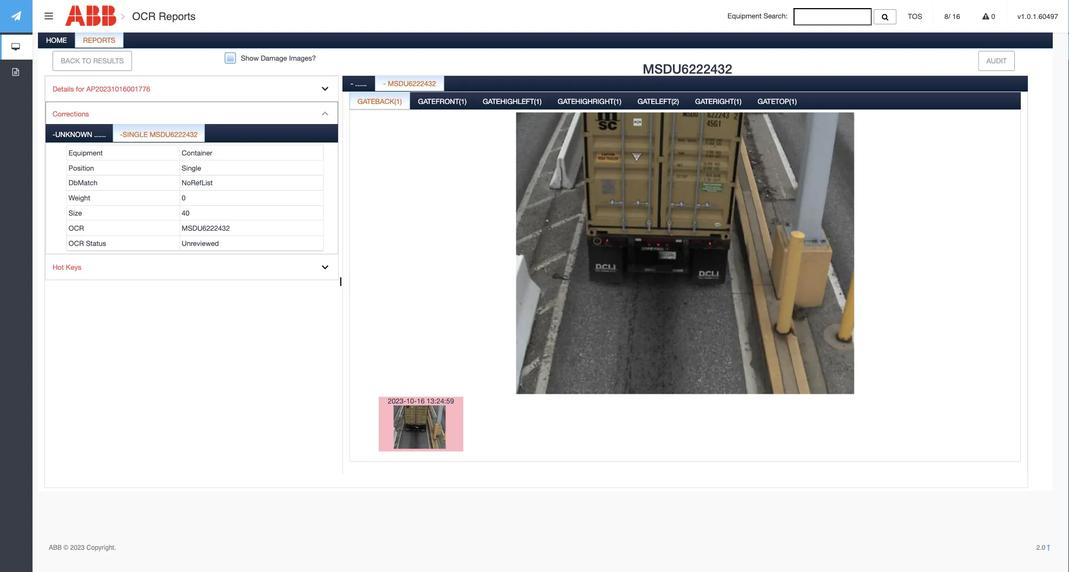 Task type: vqa. For each thing, say whether or not it's contained in the screenshot.
the left hour
no



Task type: locate. For each thing, give the bounding box(es) containing it.
ocr for ocr status
[[69, 239, 84, 247]]

gatehighright(1)
[[558, 97, 622, 106]]

......
[[355, 79, 367, 87], [94, 130, 106, 138]]

copyright.
[[87, 544, 116, 552]]

menu containing details for ap20231016001776
[[45, 76, 339, 281]]

damage
[[261, 54, 287, 62]]

reports
[[159, 10, 196, 22], [83, 36, 115, 44]]

16 right 8/
[[953, 12, 961, 20]]

audit
[[987, 57, 1008, 65]]

0 vertical spatial 16
[[953, 12, 961, 20]]

- for -unknown ......
[[53, 130, 55, 138]]

unknown
[[55, 130, 92, 138]]

ocr for ocr reports
[[132, 10, 156, 22]]

hot
[[53, 263, 64, 271]]

equipment left search:
[[728, 12, 762, 20]]

- for - ......
[[351, 79, 353, 87]]

gateright(1)
[[696, 97, 742, 106]]

msdu6222432 up gateleft(2)
[[643, 61, 733, 76]]

...... inside menu
[[94, 130, 106, 138]]

1 vertical spatial 0
[[182, 194, 186, 202]]

ocr reports
[[129, 10, 196, 22]]

equipment up position
[[69, 149, 103, 157]]

keys
[[66, 263, 81, 271]]

0
[[990, 12, 996, 20], [182, 194, 186, 202]]

ocr for ocr
[[69, 224, 84, 232]]

menu item
[[46, 102, 338, 255]]

gateleft(2) link
[[630, 91, 687, 114]]

16 inside 8/ 16 dropdown button
[[953, 12, 961, 20]]

gatefront(1)
[[418, 97, 467, 106]]

0 horizontal spatial equipment
[[69, 149, 103, 157]]

images?
[[289, 54, 316, 62]]

bars image
[[45, 11, 53, 21]]

tab list
[[343, 73, 1029, 495], [350, 91, 1021, 493], [46, 124, 338, 254]]

gateback(1) link
[[350, 91, 410, 114]]

1 horizontal spatial equipment
[[728, 12, 762, 20]]

back
[[61, 57, 80, 65]]

-
[[351, 79, 353, 87], [383, 79, 386, 87], [53, 130, 55, 138], [120, 130, 123, 138]]

0 up 40
[[182, 194, 186, 202]]

row group containing equipment
[[67, 146, 323, 251]]

0 button
[[972, 0, 1007, 33]]

2 vertical spatial ocr
[[69, 239, 84, 247]]

abb
[[49, 544, 62, 552]]

menu inside the msdu6222432 tab list
[[45, 76, 339, 281]]

- msdu6222432 link
[[376, 73, 444, 95]]

corrections link
[[46, 102, 338, 127]]

equipment inside the msdu6222432 tab list
[[69, 149, 103, 157]]

tab list containing -unknown ......
[[46, 124, 338, 254]]

0 vertical spatial ......
[[355, 79, 367, 87]]

0 vertical spatial reports
[[159, 10, 196, 22]]

ocr
[[132, 10, 156, 22], [69, 224, 84, 232], [69, 239, 84, 247]]

0 horizontal spatial 16
[[417, 397, 425, 406]]

equipment
[[728, 12, 762, 20], [69, 149, 103, 157]]

-single msdu6222432 link
[[114, 124, 204, 142]]

16 left 13:24:59 on the bottom left of page
[[417, 397, 425, 406]]

gatetop(1) link
[[751, 91, 805, 114]]

8/ 16
[[945, 12, 961, 20]]

- msdu6222432
[[383, 79, 436, 87]]

menu item containing corrections
[[46, 102, 338, 255]]

noreflist
[[182, 179, 213, 187]]

results
[[93, 57, 124, 65]]

- right -unknown ......
[[120, 130, 123, 138]]

40
[[182, 209, 190, 217]]

1 horizontal spatial ......
[[355, 79, 367, 87]]

abb © 2023 copyright.
[[49, 544, 116, 552]]

13:24:59
[[427, 397, 454, 406]]

navigation
[[0, 0, 33, 85]]

msdu6222432 up gatefront(1)
[[388, 79, 436, 87]]

unreviewed
[[182, 239, 219, 247]]

0 vertical spatial ocr
[[132, 10, 156, 22]]

0 vertical spatial equipment
[[728, 12, 762, 20]]

gatehighleft(1)
[[483, 97, 542, 106]]

msdu6222432 inside "link"
[[388, 79, 436, 87]]

1 horizontal spatial 0
[[990, 12, 996, 20]]

0 inside the msdu6222432 tab list
[[182, 194, 186, 202]]

10-
[[407, 397, 417, 406]]

dbmatch
[[69, 179, 98, 187]]

- up gateback(1) link
[[351, 79, 353, 87]]

1 horizontal spatial 16
[[953, 12, 961, 20]]

0 vertical spatial 0
[[990, 12, 996, 20]]

0 vertical spatial single
[[123, 130, 148, 138]]

single inside row group
[[182, 164, 201, 172]]

details for ap20231016001776
[[53, 84, 150, 93]]

audit button
[[979, 51, 1016, 71]]

single down container
[[182, 164, 201, 172]]

0 horizontal spatial ......
[[94, 130, 106, 138]]

1 horizontal spatial reports
[[159, 10, 196, 22]]

equipment search:
[[728, 12, 794, 20]]

container
[[182, 149, 212, 157]]

single
[[123, 130, 148, 138], [182, 164, 201, 172]]

- for - msdu6222432
[[383, 79, 386, 87]]

0 horizontal spatial single
[[123, 130, 148, 138]]

ap20231016001776
[[86, 84, 150, 93]]

- inside "link"
[[383, 79, 386, 87]]

1 vertical spatial single
[[182, 164, 201, 172]]

single down ap20231016001776
[[123, 130, 148, 138]]

msdu6222432 up unreviewed
[[182, 224, 230, 232]]

1 vertical spatial ocr
[[69, 224, 84, 232]]

- ......
[[351, 79, 367, 87]]

...... right unknown
[[94, 130, 106, 138]]

2023-
[[388, 397, 407, 406]]

0 right the 8/ 16
[[990, 12, 996, 20]]

equipment for equipment
[[69, 149, 103, 157]]

1 vertical spatial 16
[[417, 397, 425, 406]]

0 horizontal spatial 0
[[182, 194, 186, 202]]

-unknown ......
[[53, 130, 106, 138]]

1 vertical spatial equipment
[[69, 149, 103, 157]]

1 vertical spatial ......
[[94, 130, 106, 138]]

gateright(1) link
[[688, 91, 750, 114]]

- down 'corrections'
[[53, 130, 55, 138]]

v1.0.1.60497
[[1018, 12, 1059, 20]]

menu
[[45, 76, 339, 281]]

back to results button
[[53, 51, 132, 71]]

size
[[69, 209, 82, 217]]

msdu6222432
[[643, 61, 733, 76], [388, 79, 436, 87], [150, 130, 198, 138], [182, 224, 230, 232]]

weight
[[69, 194, 90, 202]]

16 inside the msdu6222432 tab list
[[417, 397, 425, 406]]

for
[[76, 84, 84, 93]]

reports link
[[76, 30, 123, 52]]

1 vertical spatial reports
[[83, 36, 115, 44]]

position
[[69, 164, 94, 172]]

1 horizontal spatial single
[[182, 164, 201, 172]]

back to results
[[61, 57, 124, 65]]

- up gateback(1)
[[383, 79, 386, 87]]

long arrow up image
[[1048, 545, 1051, 551]]

0 horizontal spatial reports
[[83, 36, 115, 44]]

show
[[241, 54, 259, 62]]

row group
[[67, 146, 323, 251]]

16
[[953, 12, 961, 20], [417, 397, 425, 406]]

None field
[[794, 8, 872, 25]]

...... up gateback(1)
[[355, 79, 367, 87]]



Task type: describe. For each thing, give the bounding box(es) containing it.
- for -single msdu6222432
[[120, 130, 123, 138]]

0 inside "dropdown button"
[[990, 12, 996, 20]]

warning image
[[983, 13, 990, 20]]

2.0
[[1037, 544, 1048, 552]]

row group inside menu
[[67, 146, 323, 251]]

gatetop(1)
[[758, 97, 797, 106]]

gateleft(2)
[[638, 97, 679, 106]]

hot keys link
[[46, 255, 338, 280]]

gatehighright(1) link
[[551, 91, 629, 114]]

tos
[[908, 12, 923, 20]]

reports inside the msdu6222432 tab list
[[83, 36, 115, 44]]

show damage images?
[[241, 54, 316, 62]]

©
[[64, 544, 68, 552]]

2023
[[70, 544, 85, 552]]

status
[[86, 239, 106, 247]]

search:
[[764, 12, 788, 20]]

search image
[[882, 13, 889, 21]]

corrections
[[53, 110, 89, 118]]

tab list inside menu
[[46, 124, 338, 254]]

tos button
[[898, 0, 934, 33]]

v1.0.1.60497 button
[[1007, 0, 1070, 33]]

8/
[[945, 12, 951, 20]]

details for ap20231016001776 link
[[46, 76, 338, 102]]

- ...... link
[[343, 73, 375, 95]]

msdu6222432 tab list
[[36, 30, 1053, 495]]

gatehighleft(1) link
[[476, 91, 549, 114]]

-single msdu6222432
[[120, 130, 198, 138]]

-unknown ...... link
[[46, 124, 112, 142]]

gatefront(1) link
[[411, 91, 474, 114]]

tab list containing gateback(1)
[[350, 91, 1021, 493]]

home
[[46, 36, 67, 44]]

to
[[82, 57, 91, 65]]

2023-10-16 13:24:59
[[388, 397, 454, 406]]

gateback(1)
[[358, 97, 402, 106]]

equipment for equipment search:
[[728, 12, 762, 20]]

msdu6222432 down corrections link
[[150, 130, 198, 138]]

8/ 16 button
[[934, 0, 972, 33]]

hot keys
[[53, 263, 81, 271]]

home link
[[38, 30, 74, 52]]

tab list containing - ......
[[343, 73, 1029, 495]]

ocr status
[[69, 239, 106, 247]]

details
[[53, 84, 74, 93]]

menu item inside menu
[[46, 102, 338, 255]]



